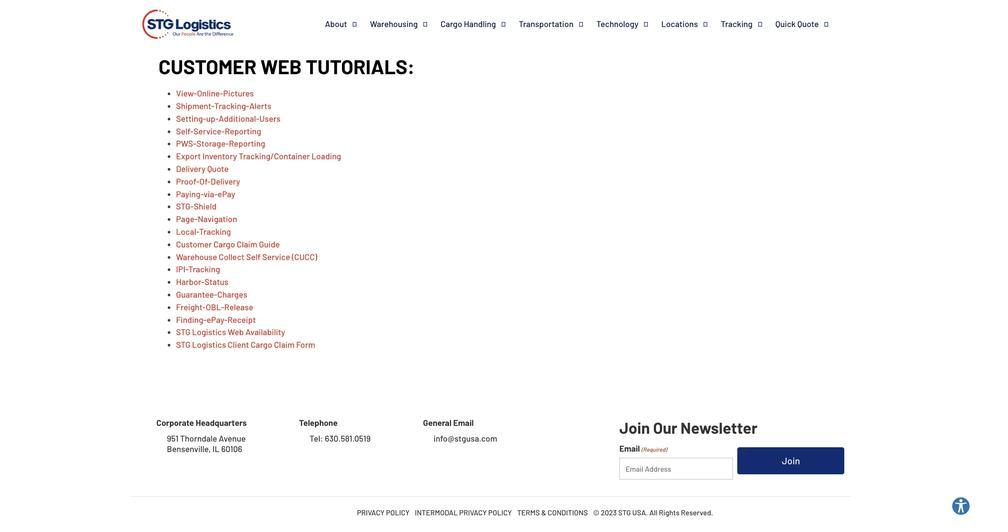 Task type: vqa. For each thing, say whether or not it's contained in the screenshot.
the topmost for
no



Task type: locate. For each thing, give the bounding box(es) containing it.
privacy policy link
[[357, 509, 410, 517]]

email down join
[[620, 444, 640, 454]]

epay-
[[207, 315, 228, 325]]

1 vertical spatial delivery
[[211, 176, 240, 187]]

0 horizontal spatial web
[[228, 328, 244, 338]]

0 horizontal spatial delivery
[[176, 164, 206, 174]]

1 horizontal spatial privacy
[[460, 509, 487, 517]]

2023
[[601, 509, 617, 517]]

630.581.0519
[[325, 434, 371, 444]]

quote right quick
[[798, 19, 819, 29]]

availability
[[246, 328, 285, 338]]

conditions
[[548, 509, 588, 517]]

our up '(required)'
[[653, 419, 678, 437]]

web down demonstrates
[[261, 54, 302, 78]]

tracking
[[721, 19, 753, 29], [199, 227, 231, 237], [188, 265, 220, 275]]

info@stgusa.com link
[[423, 434, 498, 444]]

2 vertical spatial stg
[[619, 509, 631, 517]]

web
[[261, 54, 302, 78], [228, 328, 244, 338]]

quote inside 'view-online-pictures shipment-tracking-alerts setting-up-additional-users self-service-reporting pws-storage-reporting export inventory tracking/container loading delivery quote proof-of-delivery paying-via-epay stg-shield page-navigation local-tracking customer cargo claim guide warehouse collect self service (cucc) ipi-tracking harbor-status guarantee-charges freight-obl-release finding-epay-receipt stg logistics web availability stg logistics client cargo claim form'
[[207, 164, 229, 174]]

© 2023 stg usa. all rights reserved.
[[594, 509, 714, 517]]

our portal functionality demonstrates our ongoing commitment to improving quality of the services we provide.
[[159, 29, 564, 39]]

1 vertical spatial email
[[620, 444, 640, 454]]

privacy
[[357, 509, 385, 517], [460, 509, 487, 517]]

customer up online-
[[159, 54, 257, 78]]

customer inside 'view-online-pictures shipment-tracking-alerts setting-up-additional-users self-service-reporting pws-storage-reporting export inventory tracking/container loading delivery quote proof-of-delivery paying-via-epay stg-shield page-navigation local-tracking customer cargo claim guide warehouse collect self service (cucc) ipi-tracking harbor-status guarantee-charges freight-obl-release finding-epay-receipt stg logistics web availability stg logistics client cargo claim form'
[[176, 239, 212, 249]]

pictures
[[223, 88, 254, 98]]

quick quote link
[[776, 19, 842, 29]]

web inside 'view-online-pictures shipment-tracking-alerts setting-up-additional-users self-service-reporting pws-storage-reporting export inventory tracking/container loading delivery quote proof-of-delivery paying-via-epay stg-shield page-navigation local-tracking customer cargo claim guide warehouse collect self service (cucc) ipi-tracking harbor-status guarantee-charges freight-obl-release finding-epay-receipt stg logistics web availability stg logistics client cargo claim form'
[[228, 328, 244, 338]]

collect
[[219, 252, 245, 262]]

navigation
[[198, 214, 237, 224]]

email up info@stgusa.com
[[453, 418, 474, 428]]

our left portal
[[159, 29, 172, 39]]

stg usa #1 image
[[139, 0, 236, 51]]

0 vertical spatial quote
[[798, 19, 819, 29]]

self
[[246, 252, 261, 262]]

1 vertical spatial customer
[[176, 239, 212, 249]]

warehousing
[[370, 19, 418, 29]]

storage-
[[197, 139, 229, 149]]

charges
[[217, 290, 248, 300]]

web up client
[[228, 328, 244, 338]]

1 vertical spatial quote
[[207, 164, 229, 174]]

view-
[[176, 88, 197, 98]]

1 vertical spatial stg
[[176, 340, 191, 350]]

1 horizontal spatial claim
[[274, 340, 295, 350]]

paying-
[[176, 189, 204, 199]]

warehousing link
[[370, 19, 441, 29]]

quote down inventory at the top left of the page
[[207, 164, 229, 174]]

via-
[[204, 189, 218, 199]]

cargo up collect
[[214, 239, 235, 249]]

of-
[[199, 176, 211, 187]]

0 vertical spatial logistics
[[192, 328, 226, 338]]

0 horizontal spatial policy
[[386, 509, 410, 517]]

0 vertical spatial claim
[[237, 239, 257, 249]]

customer
[[159, 54, 257, 78], [176, 239, 212, 249]]

customer up "warehouse"
[[176, 239, 212, 249]]

reporting down additional-
[[225, 126, 261, 136]]

0 horizontal spatial our
[[159, 29, 172, 39]]

email
[[453, 418, 474, 428], [620, 444, 640, 454]]

guarantee-charges link
[[176, 290, 248, 300]]

service-
[[194, 126, 225, 136]]

all
[[650, 509, 658, 517]]

join
[[620, 419, 650, 437]]

1 policy from the left
[[386, 509, 410, 517]]

2 logistics from the top
[[192, 340, 226, 350]]

join our newsletter footer
[[0, 392, 982, 529]]

additional-
[[219, 114, 260, 124]]

claim left form
[[274, 340, 295, 350]]

0 vertical spatial email
[[453, 418, 474, 428]]

bensenville,
[[167, 444, 211, 455]]

1 vertical spatial our
[[653, 419, 678, 437]]

stg
[[176, 328, 191, 338], [176, 340, 191, 350], [619, 509, 631, 517]]

None submit
[[738, 448, 845, 475]]

delivery up epay
[[211, 176, 240, 187]]

2 horizontal spatial cargo
[[441, 19, 462, 29]]

self-service-reporting link
[[176, 126, 261, 136]]

delivery
[[176, 164, 206, 174], [211, 176, 240, 187]]

quick quote
[[776, 19, 819, 29]]

il
[[213, 444, 220, 455]]

1 horizontal spatial delivery
[[211, 176, 240, 187]]

reporting up the export inventory tracking/container loading link
[[229, 139, 265, 149]]

newsletter
[[681, 419, 758, 437]]

reporting
[[225, 126, 261, 136], [229, 139, 265, 149]]

stg-shield link
[[176, 202, 217, 212]]

privacy policy
[[357, 509, 410, 517]]

0 vertical spatial delivery
[[176, 164, 206, 174]]

1 vertical spatial cargo
[[214, 239, 235, 249]]

release
[[224, 302, 253, 312]]

0 horizontal spatial quote
[[207, 164, 229, 174]]

1 vertical spatial reporting
[[229, 139, 265, 149]]

1 horizontal spatial cargo
[[251, 340, 272, 350]]

1 horizontal spatial our
[[653, 419, 678, 437]]

policy left the terms on the right bottom of page
[[489, 509, 512, 517]]

freight-
[[176, 302, 206, 312]]

terms
[[517, 509, 540, 517]]

0 vertical spatial our
[[159, 29, 172, 39]]

shipment-tracking-alerts link
[[176, 101, 272, 111]]

1 vertical spatial web
[[228, 328, 244, 338]]

status
[[205, 277, 229, 287]]

1 privacy from the left
[[357, 509, 385, 517]]

tel: 630.581.0519 link
[[299, 434, 371, 444]]

cargo down the availability
[[251, 340, 272, 350]]

tracking link
[[721, 19, 776, 29]]

delivery down the export
[[176, 164, 206, 174]]

intermodal privacy policy link
[[415, 509, 512, 517]]

cargo up quality
[[441, 19, 462, 29]]

policy left intermodal
[[386, 509, 410, 517]]

info@stgusa.com
[[434, 434, 498, 444]]

telephone
[[299, 418, 338, 428]]

quality
[[440, 29, 464, 39]]

tracking inside tracking link
[[721, 19, 753, 29]]

0 horizontal spatial email
[[453, 418, 474, 428]]

our
[[159, 29, 172, 39], [653, 419, 678, 437]]

1 vertical spatial logistics
[[192, 340, 226, 350]]

corporate
[[156, 418, 194, 428]]

we
[[522, 29, 532, 39]]

ipi-tracking link
[[176, 265, 220, 275]]

1 horizontal spatial quote
[[798, 19, 819, 29]]

functionality
[[197, 29, 243, 39]]

claim up warehouse collect self service (cucc) link
[[237, 239, 257, 249]]

cargo handling
[[441, 19, 496, 29]]

0 horizontal spatial privacy
[[357, 509, 385, 517]]

logistics down finding-epay-receipt link
[[192, 328, 226, 338]]

form
[[296, 340, 315, 350]]

local-
[[176, 227, 199, 237]]

0 vertical spatial tracking
[[721, 19, 753, 29]]

provide.
[[534, 29, 564, 39]]

export inventory tracking/container loading link
[[176, 151, 341, 161]]

1 horizontal spatial web
[[261, 54, 302, 78]]

shipment-
[[176, 101, 214, 111]]

of
[[466, 29, 474, 39]]

stg logistics client cargo claim form link
[[176, 340, 315, 350]]

0 vertical spatial cargo
[[441, 19, 462, 29]]

guide
[[259, 239, 280, 249]]

ongoing
[[312, 29, 342, 39]]

email (required)
[[620, 444, 667, 454]]

portal
[[173, 29, 195, 39]]

1 horizontal spatial policy
[[489, 509, 512, 517]]

to
[[392, 29, 400, 39]]

logistics down stg logistics web availability link
[[192, 340, 226, 350]]

locations link
[[662, 19, 721, 29]]

2 policy from the left
[[489, 509, 512, 517]]



Task type: describe. For each thing, give the bounding box(es) containing it.
technology
[[597, 19, 639, 29]]

harbor-status link
[[176, 277, 229, 287]]

headquarters
[[196, 418, 247, 428]]

quick
[[776, 19, 796, 29]]

(required)
[[642, 447, 667, 454]]

alerts
[[249, 101, 272, 111]]

harbor-
[[176, 277, 205, 287]]

transportation
[[519, 19, 574, 29]]

freight-obl-release link
[[176, 302, 253, 312]]

general
[[423, 418, 452, 428]]

inventory
[[203, 151, 237, 161]]

page-
[[176, 214, 198, 224]]

0 horizontal spatial cargo
[[214, 239, 235, 249]]

services
[[489, 29, 520, 39]]

60106
[[221, 444, 242, 455]]

tel: 630.581.0519
[[310, 434, 371, 444]]

warehouse
[[176, 252, 217, 262]]

improving
[[401, 29, 438, 39]]

terms & conditions link
[[517, 509, 588, 517]]

1 horizontal spatial email
[[620, 444, 640, 454]]

Email Address email field
[[620, 458, 733, 480]]

customer web tutorials:
[[159, 54, 415, 78]]

our
[[298, 29, 310, 39]]

online-
[[197, 88, 223, 98]]

tracking/container
[[239, 151, 310, 161]]

loading
[[312, 151, 341, 161]]

receipt
[[228, 315, 256, 325]]

pws-
[[176, 139, 197, 149]]

usa.
[[633, 509, 648, 517]]

intermodal
[[415, 509, 458, 517]]

intermodal privacy policy
[[415, 509, 512, 517]]

(cucc)
[[292, 252, 317, 262]]

finding-
[[176, 315, 207, 325]]

1 vertical spatial claim
[[274, 340, 295, 350]]

tracking-
[[214, 101, 249, 111]]

commitment
[[343, 29, 390, 39]]

rights
[[659, 509, 680, 517]]

finding-epay-receipt link
[[176, 315, 256, 325]]

1 logistics from the top
[[192, 328, 226, 338]]

stg-
[[176, 202, 194, 212]]

our inside footer
[[653, 419, 678, 437]]

handling
[[464, 19, 496, 29]]

epay
[[218, 189, 235, 199]]

951 thorndale avenue bensenville, il 60106
[[167, 434, 246, 455]]

about
[[325, 19, 347, 29]]

1 vertical spatial tracking
[[199, 227, 231, 237]]

demonstrates
[[245, 29, 296, 39]]

avenue
[[219, 434, 246, 444]]

guarantee-
[[176, 290, 217, 300]]

951
[[167, 434, 179, 444]]

0 vertical spatial customer
[[159, 54, 257, 78]]

locations
[[662, 19, 698, 29]]

2 privacy from the left
[[460, 509, 487, 517]]

page-navigation link
[[176, 214, 237, 224]]

0 vertical spatial web
[[261, 54, 302, 78]]

client
[[228, 340, 249, 350]]

0 horizontal spatial claim
[[237, 239, 257, 249]]

thorndale
[[180, 434, 217, 444]]

stg inside join our newsletter footer
[[619, 509, 631, 517]]

service
[[262, 252, 290, 262]]

reserved.
[[681, 509, 714, 517]]

delivery quote link
[[176, 164, 229, 174]]

the
[[475, 29, 488, 39]]

self-
[[176, 126, 194, 136]]

about link
[[325, 19, 370, 29]]

2 vertical spatial tracking
[[188, 265, 220, 275]]

pws-storage-reporting link
[[176, 139, 265, 149]]

©
[[594, 509, 600, 517]]

view-online-pictures link
[[176, 88, 254, 98]]

join our newsletter
[[620, 419, 758, 437]]

general email
[[423, 418, 474, 428]]

local-tracking link
[[176, 227, 231, 237]]

shield
[[194, 202, 217, 212]]

up-
[[206, 114, 219, 124]]

ipi-
[[176, 265, 188, 275]]

technology link
[[597, 19, 662, 29]]

&
[[542, 509, 547, 517]]

paying-via-epay link
[[176, 189, 235, 199]]

none submit inside join our newsletter footer
[[738, 448, 845, 475]]

0 vertical spatial stg
[[176, 328, 191, 338]]

proof-
[[176, 176, 200, 187]]

tutorials:
[[306, 54, 415, 78]]

export
[[176, 151, 201, 161]]

customer cargo claim guide link
[[176, 239, 280, 249]]

0 vertical spatial reporting
[[225, 126, 261, 136]]

2 vertical spatial cargo
[[251, 340, 272, 350]]

warehouse collect self service (cucc) link
[[176, 252, 317, 262]]



